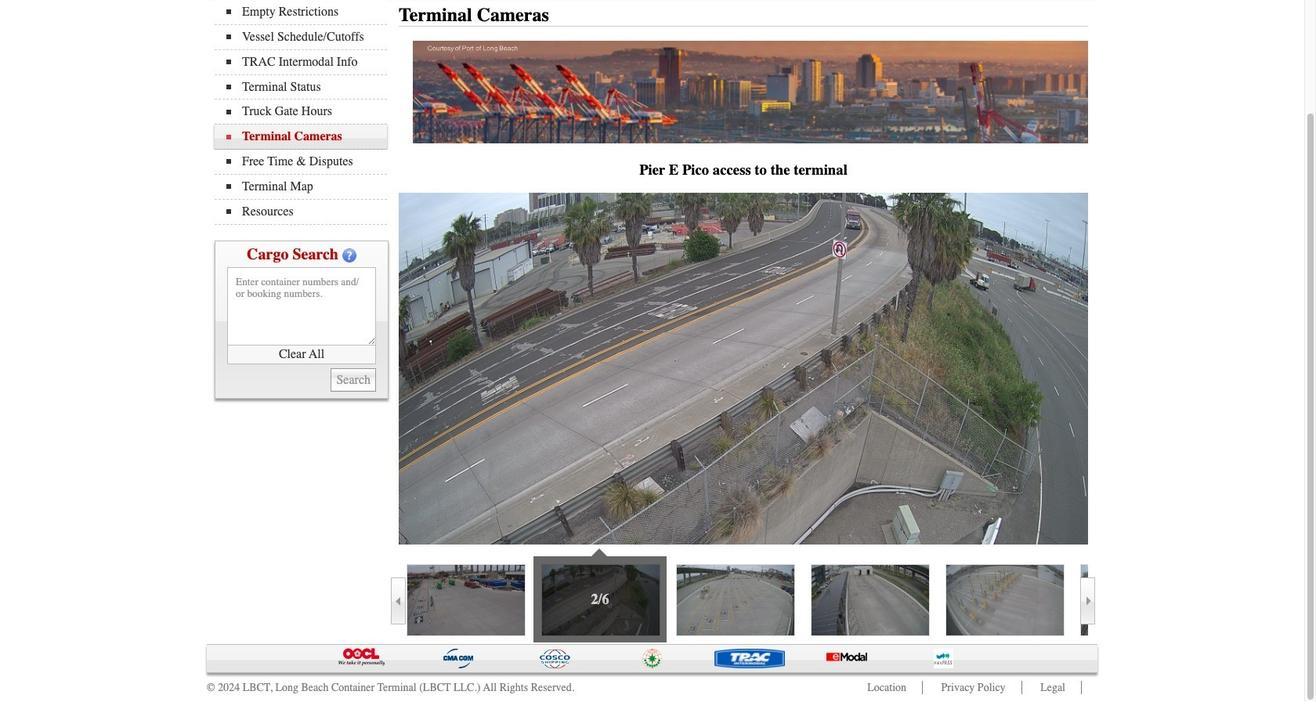Task type: locate. For each thing, give the bounding box(es) containing it.
None submit
[[331, 368, 376, 392]]

Enter container numbers and/ or booking numbers.  text field
[[227, 267, 376, 345]]

menu bar
[[215, 0, 395, 225]]



Task type: vqa. For each thing, say whether or not it's contained in the screenshot.
'menu bar'
yes



